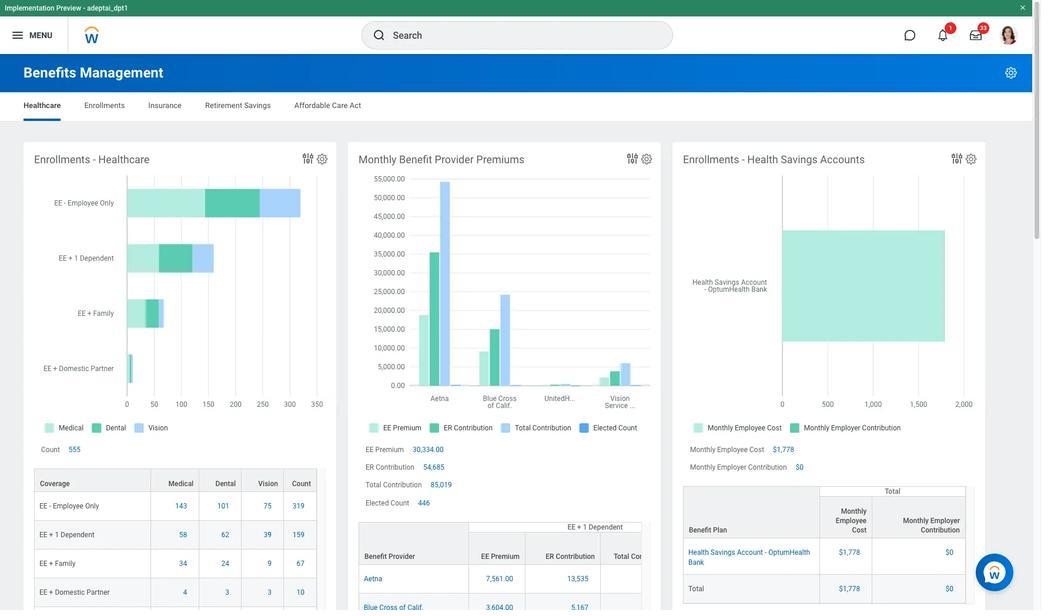 Task type: vqa. For each thing, say whether or not it's contained in the screenshot.


Task type: describe. For each thing, give the bounding box(es) containing it.
1 3 button from the left
[[225, 589, 231, 598]]

13,535 button
[[567, 575, 590, 584]]

implementation
[[5, 4, 54, 12]]

benefit for benefit provider
[[365, 553, 387, 561]]

health inside health savings account - optumhealth bank
[[688, 549, 709, 558]]

33 button
[[963, 22, 990, 48]]

menu banner
[[0, 0, 1032, 54]]

row containing aetna
[[359, 565, 1041, 594]]

medical button
[[151, 470, 199, 492]]

vision
[[258, 481, 278, 489]]

2 3 button from the left
[[268, 589, 273, 598]]

9
[[268, 560, 272, 569]]

dependent inside popup button
[[589, 524, 623, 532]]

555
[[69, 446, 81, 455]]

1 vertical spatial healthcare
[[98, 153, 150, 166]]

30,334.00
[[413, 446, 444, 455]]

monthly inside monthly employee cost
[[841, 508, 867, 516]]

$1,778 button for $0
[[773, 446, 796, 455]]

ee + 1 dependent inside popup button
[[568, 524, 623, 532]]

3 cell from the left
[[199, 608, 242, 611]]

monthly employer contribution inside popup button
[[903, 518, 960, 535]]

$0 for the middle $0 button
[[946, 549, 954, 558]]

menu
[[29, 30, 52, 40]]

benefits management
[[24, 65, 163, 81]]

dental
[[216, 481, 236, 489]]

total down the 'bank'
[[688, 585, 704, 594]]

enrollments for enrollments
[[84, 101, 125, 110]]

insurance
[[148, 101, 182, 110]]

13,535
[[567, 575, 589, 584]]

0 vertical spatial employer
[[717, 464, 747, 472]]

premium inside popup button
[[491, 553, 520, 561]]

446
[[418, 500, 430, 508]]

- inside health savings account - optumhealth bank
[[765, 549, 767, 558]]

- for ee - employee only
[[49, 503, 51, 511]]

ee for 34
[[39, 560, 47, 569]]

ee for 30,334.00
[[366, 446, 374, 455]]

monthly employee cost button
[[820, 498, 872, 539]]

provider inside popup button
[[389, 553, 415, 561]]

monthly benefit provider premiums element
[[348, 142, 1041, 611]]

75 button
[[264, 502, 273, 512]]

elected
[[366, 500, 389, 508]]

143 button
[[175, 502, 189, 512]]

accounts
[[820, 153, 865, 166]]

0 horizontal spatial monthly employee cost
[[690, 446, 764, 455]]

4 button
[[183, 589, 189, 598]]

24
[[221, 560, 229, 569]]

2 vertical spatial $1,778
[[839, 585, 860, 594]]

$0 for topmost $0 button
[[796, 464, 804, 472]]

justify image
[[11, 28, 25, 42]]

health savings account - optumhealth bank link
[[688, 547, 810, 567]]

ee + domestic partner
[[39, 589, 110, 598]]

2 horizontal spatial savings
[[781, 153, 818, 166]]

4 cell from the left
[[242, 608, 284, 611]]

savings for health savings account - optumhealth bank
[[711, 549, 735, 558]]

aetna
[[364, 575, 382, 584]]

2 3 from the left
[[268, 589, 272, 598]]

1 3 from the left
[[225, 589, 229, 598]]

configure and view chart data image for monthly benefit provider premiums
[[626, 152, 640, 166]]

0 vertical spatial employee
[[717, 446, 748, 455]]

vision button
[[242, 470, 283, 492]]

preview
[[56, 4, 81, 12]]

close environment banner image
[[1019, 4, 1027, 11]]

count button
[[284, 470, 316, 492]]

2 vertical spatial $1,778 button
[[839, 585, 862, 594]]

2 cell from the left
[[151, 608, 199, 611]]

count inside monthly benefit provider premiums element
[[391, 500, 409, 508]]

benefit provider
[[365, 553, 415, 561]]

ee + 1 dependent button
[[469, 523, 721, 533]]

row containing ee - employee only
[[34, 493, 317, 522]]

domestic
[[55, 589, 85, 598]]

$0 for bottom $0 button
[[946, 585, 954, 594]]

+ for 24
[[49, 560, 53, 569]]

total button
[[820, 488, 965, 497]]

34
[[179, 560, 187, 569]]

67 button
[[297, 560, 306, 569]]

tab list inside benefits management main content
[[12, 93, 1021, 121]]

159
[[293, 532, 305, 540]]

total inside total contribution popup button
[[614, 553, 629, 561]]

67
[[297, 560, 305, 569]]

health savings account - optumhealth bank
[[688, 549, 810, 567]]

62 button
[[221, 531, 231, 541]]

menu button
[[0, 16, 68, 54]]

ee for 143
[[39, 503, 47, 511]]

1 inside popup button
[[583, 524, 587, 532]]

benefits management main content
[[0, 54, 1041, 611]]

7,561.00 button
[[486, 575, 515, 584]]

inbox large image
[[970, 29, 982, 41]]

plan
[[713, 527, 727, 535]]

39
[[264, 532, 272, 540]]

configure and view chart data image
[[950, 152, 964, 166]]

75
[[264, 503, 272, 511]]

benefit provider button
[[359, 523, 469, 565]]

total contribution inside popup button
[[614, 553, 670, 561]]

- for enrollments - healthcare
[[93, 153, 96, 166]]

10
[[297, 589, 305, 598]]

0 vertical spatial cost
[[750, 446, 764, 455]]

319
[[293, 503, 305, 511]]

coverage
[[40, 481, 70, 489]]

1 inside enrollments - healthcare element
[[55, 532, 59, 540]]

0 vertical spatial count
[[41, 446, 60, 455]]

101
[[217, 503, 229, 511]]

er contribution column header
[[526, 523, 601, 566]]

contribution inside monthly employer contribution
[[921, 527, 960, 535]]

employee inside monthly employee cost popup button
[[836, 518, 867, 526]]

0 vertical spatial premium
[[375, 446, 404, 455]]

total contribution image inside row
[[606, 575, 671, 584]]

monthly employer contribution button
[[873, 498, 965, 539]]

care
[[332, 101, 348, 110]]

ee inside popup button
[[481, 553, 489, 561]]

monthly benefit provider premiums
[[359, 153, 525, 166]]

search image
[[372, 28, 386, 42]]

30,334.00 button
[[413, 446, 446, 455]]

enrollments - health savings accounts
[[683, 153, 865, 166]]

total up elected
[[366, 482, 381, 490]]

row containing health savings account - optumhealth bank
[[683, 539, 966, 575]]

optumhealth
[[769, 549, 810, 558]]

premiums
[[476, 153, 525, 166]]

enrollments - healthcare
[[34, 153, 150, 166]]

9 button
[[268, 560, 273, 569]]

notifications large image
[[937, 29, 949, 41]]

+ inside popup button
[[577, 524, 581, 532]]

employee inside enrollments - healthcare element
[[53, 503, 83, 511]]

7,561.00
[[486, 575, 513, 584]]

24 button
[[221, 560, 231, 569]]

family
[[55, 560, 75, 569]]

39 button
[[264, 531, 273, 541]]

retirement savings
[[205, 101, 271, 110]]



Task type: locate. For each thing, give the bounding box(es) containing it.
configure and view chart data image for enrollments - healthcare
[[301, 152, 315, 166]]

- for enrollments - health savings accounts
[[742, 153, 745, 166]]

62
[[221, 532, 229, 540]]

savings left accounts
[[781, 153, 818, 166]]

tab list
[[12, 93, 1021, 121]]

0 horizontal spatial ee + 1 dependent
[[39, 532, 94, 540]]

total element
[[688, 583, 704, 594]]

58
[[179, 532, 187, 540]]

- inside menu banner
[[83, 4, 85, 12]]

1 horizontal spatial er
[[546, 553, 554, 561]]

monthly employer contribution down total popup button
[[903, 518, 960, 535]]

ee premium inside popup button
[[481, 553, 520, 561]]

premium left 30,334.00
[[375, 446, 404, 455]]

profile logan mcneil image
[[1000, 26, 1018, 47]]

0 horizontal spatial benefit
[[365, 553, 387, 561]]

$1,778 button for $1,778
[[839, 549, 862, 558]]

configure this page image
[[1004, 66, 1018, 80]]

savings down plan
[[711, 549, 735, 558]]

1 vertical spatial $1,778 button
[[839, 549, 862, 558]]

enrollments inside tab list
[[84, 101, 125, 110]]

ee premium
[[366, 446, 404, 455], [481, 553, 520, 561]]

premium
[[375, 446, 404, 455], [491, 553, 520, 561]]

1 horizontal spatial ee + 1 dependent
[[568, 524, 623, 532]]

benefit inside column header
[[365, 553, 387, 561]]

0 vertical spatial healthcare
[[24, 101, 61, 110]]

1 up ee + family
[[55, 532, 59, 540]]

configure and view chart data image
[[301, 152, 315, 166], [626, 152, 640, 166]]

benefit plan
[[689, 527, 727, 535]]

cell down 4
[[151, 608, 199, 611]]

er up elected
[[366, 464, 374, 472]]

0 horizontal spatial healthcare
[[24, 101, 61, 110]]

0 vertical spatial provider
[[435, 153, 474, 166]]

employee
[[717, 446, 748, 455], [53, 503, 83, 511], [836, 518, 867, 526]]

only
[[85, 503, 99, 511]]

3
[[225, 589, 229, 598], [268, 589, 272, 598]]

implementation preview -   adeptai_dpt1
[[5, 4, 128, 12]]

$1,778 button
[[773, 446, 796, 455], [839, 549, 862, 558], [839, 585, 862, 594]]

1 horizontal spatial monthly employee cost
[[836, 508, 867, 535]]

0 vertical spatial total contribution image
[[606, 575, 671, 584]]

count inside count popup button
[[292, 481, 311, 489]]

configure and view chart data image left configure enrollments - healthcare image
[[301, 152, 315, 166]]

ee down coverage at the left of page
[[39, 503, 47, 511]]

1 up er contribution popup button at the bottom right of page
[[583, 524, 587, 532]]

dental button
[[199, 470, 241, 492]]

ee up er contribution popup button at the bottom right of page
[[568, 524, 576, 532]]

retirement
[[205, 101, 242, 110]]

0 vertical spatial savings
[[244, 101, 271, 110]]

aetna link
[[364, 573, 382, 584]]

0 vertical spatial monthly employee cost
[[690, 446, 764, 455]]

ee premium left 30,334.00
[[366, 446, 404, 455]]

2 configure and view chart data image from the left
[[626, 152, 640, 166]]

0 vertical spatial benefit
[[399, 153, 432, 166]]

0 vertical spatial $1,778
[[773, 446, 794, 455]]

dependent
[[589, 524, 623, 532], [61, 532, 94, 540]]

2 horizontal spatial benefit
[[689, 527, 711, 535]]

1 horizontal spatial cost
[[852, 527, 867, 535]]

2 vertical spatial $0 button
[[946, 585, 955, 594]]

act
[[350, 101, 361, 110]]

101 button
[[217, 502, 231, 512]]

1 vertical spatial total contribution
[[614, 553, 670, 561]]

2 horizontal spatial employee
[[836, 518, 867, 526]]

configure monthly benefit provider premiums image
[[640, 153, 653, 166]]

total contribution
[[366, 482, 422, 490], [614, 553, 670, 561]]

cell
[[34, 608, 151, 611], [151, 608, 199, 611], [199, 608, 242, 611], [242, 608, 284, 611], [284, 608, 317, 611]]

configure and view chart data image inside enrollments - healthcare element
[[301, 152, 315, 166]]

1 horizontal spatial employee
[[717, 446, 748, 455]]

ee
[[366, 446, 374, 455], [39, 503, 47, 511], [568, 524, 576, 532], [39, 532, 47, 540], [481, 553, 489, 561], [39, 560, 47, 569], [39, 589, 47, 598]]

+ left domestic
[[49, 589, 53, 598]]

er contribution inside popup button
[[546, 553, 595, 561]]

159 button
[[293, 531, 306, 541]]

+
[[577, 524, 581, 532], [49, 532, 53, 540], [49, 560, 53, 569], [49, 589, 53, 598]]

configure enrollments - healthcare image
[[316, 153, 329, 166]]

management
[[80, 65, 163, 81]]

$0 button
[[796, 463, 806, 473], [946, 549, 955, 558], [946, 585, 955, 594]]

er contribution button
[[526, 533, 600, 565]]

benefit for benefit plan
[[689, 527, 711, 535]]

adeptai_dpt1
[[87, 4, 128, 12]]

4
[[183, 589, 187, 598]]

benefits
[[24, 65, 76, 81]]

0 horizontal spatial configure and view chart data image
[[301, 152, 315, 166]]

2 vertical spatial employee
[[836, 518, 867, 526]]

1 horizontal spatial 3
[[268, 589, 272, 598]]

ee for 4
[[39, 589, 47, 598]]

2 horizontal spatial count
[[391, 500, 409, 508]]

0 vertical spatial er
[[366, 464, 374, 472]]

+ up er contribution popup button at the bottom right of page
[[577, 524, 581, 532]]

0 horizontal spatial provider
[[389, 553, 415, 561]]

benefit
[[399, 153, 432, 166], [689, 527, 711, 535], [365, 553, 387, 561]]

affordable
[[294, 101, 330, 110]]

0 vertical spatial $0 button
[[796, 463, 806, 473]]

1 vertical spatial employee
[[53, 503, 83, 511]]

1 horizontal spatial total contribution
[[614, 553, 670, 561]]

1 vertical spatial total contribution image
[[606, 604, 671, 611]]

1 vertical spatial provider
[[389, 553, 415, 561]]

$1,778
[[773, 446, 794, 455], [839, 549, 860, 558], [839, 585, 860, 594]]

0 horizontal spatial employer
[[717, 464, 747, 472]]

0 vertical spatial health
[[747, 153, 778, 166]]

3 button down 24 button
[[225, 589, 231, 598]]

1 horizontal spatial 1
[[583, 524, 587, 532]]

+ up ee + family
[[49, 532, 53, 540]]

1 horizontal spatial health
[[747, 153, 778, 166]]

healthcare
[[24, 101, 61, 110], [98, 153, 150, 166]]

ee + 1 dependent inside enrollments - healthcare element
[[39, 532, 94, 540]]

1 horizontal spatial configure and view chart data image
[[626, 152, 640, 166]]

2 vertical spatial benefit
[[365, 553, 387, 561]]

ee left family
[[39, 560, 47, 569]]

0 horizontal spatial 1
[[55, 532, 59, 540]]

row containing coverage
[[34, 469, 317, 493]]

enrollments for enrollments - healthcare
[[34, 153, 90, 166]]

row containing ee premium
[[359, 523, 1041, 566]]

2 total contribution image from the top
[[606, 604, 671, 611]]

0 horizontal spatial premium
[[375, 446, 404, 455]]

1 horizontal spatial provider
[[435, 153, 474, 166]]

row containing ee + family
[[34, 550, 317, 579]]

er contribution up elected count
[[366, 464, 414, 472]]

319 button
[[293, 502, 306, 512]]

ee premium column header
[[469, 523, 526, 566]]

ee + family
[[39, 560, 75, 569]]

0 horizontal spatial employee
[[53, 503, 83, 511]]

benefit provider column header
[[359, 523, 469, 566]]

0 horizontal spatial health
[[688, 549, 709, 558]]

1 horizontal spatial employer
[[931, 518, 960, 526]]

1 cell from the left
[[34, 608, 151, 611]]

ee premium up 7,561.00
[[481, 553, 520, 561]]

row
[[34, 469, 317, 493], [683, 487, 966, 539], [34, 493, 317, 522], [683, 497, 966, 539], [34, 522, 317, 550], [359, 523, 1041, 566], [359, 523, 1041, 566], [683, 539, 966, 575], [34, 550, 317, 579], [359, 565, 1041, 594], [683, 575, 966, 604], [34, 579, 317, 608], [359, 594, 1041, 611], [34, 608, 317, 611]]

benefit plan button
[[684, 488, 820, 539]]

account
[[737, 549, 763, 558]]

total contribution image
[[606, 575, 671, 584], [606, 604, 671, 611]]

5 cell from the left
[[284, 608, 317, 611]]

54,685
[[423, 464, 445, 472]]

0 horizontal spatial ee premium
[[366, 446, 404, 455]]

medical
[[168, 481, 194, 489]]

elected count
[[366, 500, 409, 508]]

1 horizontal spatial premium
[[491, 553, 520, 561]]

1 horizontal spatial er contribution
[[546, 553, 595, 561]]

monthly employee cost
[[690, 446, 764, 455], [836, 508, 867, 535]]

coverage button
[[35, 470, 150, 492]]

0 horizontal spatial cost
[[750, 446, 764, 455]]

total contribution button
[[601, 533, 676, 565]]

1 vertical spatial monthly employee cost
[[836, 508, 867, 535]]

premium up 7,561.00 button
[[491, 553, 520, 561]]

partner
[[87, 589, 110, 598]]

total contribution left the 'bank'
[[614, 553, 670, 561]]

employer
[[717, 464, 747, 472], [931, 518, 960, 526]]

er inside popup button
[[546, 553, 554, 561]]

1 total contribution image from the top
[[606, 575, 671, 584]]

555 button
[[69, 446, 82, 455]]

1 horizontal spatial savings
[[711, 549, 735, 558]]

enrollments - health savings accounts element
[[673, 142, 985, 611]]

34 button
[[179, 560, 189, 569]]

143
[[175, 503, 187, 511]]

1 vertical spatial cost
[[852, 527, 867, 535]]

employer inside monthly employer contribution
[[931, 518, 960, 526]]

Search Workday  search field
[[393, 22, 648, 48]]

count up 319 button at the left bottom of page
[[292, 481, 311, 489]]

1 vertical spatial monthly employer contribution
[[903, 518, 960, 535]]

+ for 62
[[49, 532, 53, 540]]

0 vertical spatial ee premium
[[366, 446, 404, 455]]

1 vertical spatial er contribution
[[546, 553, 595, 561]]

10 button
[[297, 589, 306, 598]]

0 horizontal spatial 3 button
[[225, 589, 231, 598]]

1 vertical spatial count
[[292, 481, 311, 489]]

ee left domestic
[[39, 589, 47, 598]]

er contribution
[[366, 464, 414, 472], [546, 553, 595, 561]]

58 button
[[179, 531, 189, 541]]

dependent up total contribution popup button
[[589, 524, 623, 532]]

ee - employee only
[[39, 503, 99, 511]]

54,685 button
[[423, 463, 446, 473]]

total
[[366, 482, 381, 490], [885, 488, 901, 496], [614, 553, 629, 561], [688, 585, 704, 594]]

cell down the 9 on the left
[[242, 608, 284, 611]]

monthly employee cost inside popup button
[[836, 508, 867, 535]]

count left 555 on the bottom left
[[41, 446, 60, 455]]

count
[[41, 446, 60, 455], [292, 481, 311, 489], [391, 500, 409, 508]]

2 vertical spatial savings
[[711, 549, 735, 558]]

affordable care act
[[294, 101, 361, 110]]

er contribution up 13,535
[[546, 553, 595, 561]]

$1,778 for $0
[[773, 446, 794, 455]]

2 vertical spatial count
[[391, 500, 409, 508]]

benefit inside "enrollments - health savings accounts" 'element'
[[689, 527, 711, 535]]

ee up 7,561.00
[[481, 553, 489, 561]]

configure and view chart data image left configure monthly benefit provider premiums icon
[[626, 152, 640, 166]]

row containing ee + domestic partner
[[34, 579, 317, 608]]

ee for 58
[[39, 532, 47, 540]]

+ for 3
[[49, 589, 53, 598]]

0 horizontal spatial er
[[366, 464, 374, 472]]

3 down 24 button
[[225, 589, 229, 598]]

$0 inside row
[[946, 549, 954, 558]]

cost inside monthly employee cost
[[852, 527, 867, 535]]

$0
[[796, 464, 804, 472], [946, 549, 954, 558], [946, 585, 954, 594]]

count right elected
[[391, 500, 409, 508]]

3 button down the 9 button
[[268, 589, 273, 598]]

1 vertical spatial employer
[[931, 518, 960, 526]]

total up 'monthly employer contribution' popup button
[[885, 488, 901, 496]]

tab list containing healthcare
[[12, 93, 1021, 121]]

1 vertical spatial $1,778
[[839, 549, 860, 558]]

0 horizontal spatial er contribution
[[366, 464, 414, 472]]

enrollments - healthcare element
[[24, 142, 336, 611]]

ee + 1 dependent up family
[[39, 532, 94, 540]]

1 vertical spatial ee premium
[[481, 553, 520, 561]]

1 vertical spatial savings
[[781, 153, 818, 166]]

configure enrollments - health savings accounts image
[[965, 153, 978, 166]]

1 inside button
[[949, 25, 952, 31]]

total contribution up elected count
[[366, 482, 422, 490]]

ee + 1 dependent
[[568, 524, 623, 532], [39, 532, 94, 540]]

1 horizontal spatial healthcare
[[98, 153, 150, 166]]

ee up elected
[[366, 446, 374, 455]]

enrollments for enrollments - health savings accounts
[[683, 153, 739, 166]]

contribution inside popup button
[[556, 553, 595, 561]]

bank
[[688, 559, 704, 567]]

0 horizontal spatial monthly employer contribution
[[690, 464, 787, 472]]

3 down the 9 button
[[268, 589, 272, 598]]

row containing monthly employee cost
[[683, 497, 966, 539]]

ee up ee + family
[[39, 532, 47, 540]]

0 horizontal spatial savings
[[244, 101, 271, 110]]

total down ee + 1 dependent popup button
[[614, 553, 629, 561]]

total inside total popup button
[[885, 488, 901, 496]]

85,019 button
[[431, 481, 454, 491]]

1 vertical spatial premium
[[491, 553, 520, 561]]

monthly employer contribution up benefit plan popup button
[[690, 464, 787, 472]]

enrollments
[[84, 101, 125, 110], [34, 153, 90, 166], [683, 153, 739, 166]]

0 vertical spatial er contribution
[[366, 464, 414, 472]]

0 vertical spatial $1,778 button
[[773, 446, 796, 455]]

1 button
[[930, 22, 957, 48]]

33
[[980, 25, 987, 31]]

ee inside popup button
[[568, 524, 576, 532]]

cost
[[750, 446, 764, 455], [852, 527, 867, 535]]

0 vertical spatial monthly employer contribution
[[690, 464, 787, 472]]

-
[[83, 4, 85, 12], [93, 153, 96, 166], [742, 153, 745, 166], [49, 503, 51, 511], [765, 549, 767, 558]]

1 configure and view chart data image from the left
[[301, 152, 315, 166]]

0 horizontal spatial total contribution
[[366, 482, 422, 490]]

1 vertical spatial benefit
[[689, 527, 711, 535]]

0 vertical spatial $0
[[796, 464, 804, 472]]

dependent inside enrollments - healthcare element
[[61, 532, 94, 540]]

1 vertical spatial $0
[[946, 549, 954, 558]]

1 vertical spatial er
[[546, 553, 554, 561]]

1 horizontal spatial ee premium
[[481, 553, 520, 561]]

1
[[949, 25, 952, 31], [583, 524, 587, 532], [55, 532, 59, 540]]

savings inside health savings account - optumhealth bank
[[711, 549, 735, 558]]

85,019
[[431, 482, 452, 490]]

1 horizontal spatial 3 button
[[268, 589, 273, 598]]

2 vertical spatial $0
[[946, 585, 954, 594]]

1 right notifications large image
[[949, 25, 952, 31]]

1 vertical spatial health
[[688, 549, 709, 558]]

ee premium button
[[469, 533, 525, 565]]

cell down 10
[[284, 608, 317, 611]]

cell down partner
[[34, 608, 151, 611]]

0 horizontal spatial count
[[41, 446, 60, 455]]

health
[[747, 153, 778, 166], [688, 549, 709, 558]]

1 horizontal spatial dependent
[[589, 524, 623, 532]]

1 horizontal spatial count
[[292, 481, 311, 489]]

1 horizontal spatial monthly employer contribution
[[903, 518, 960, 535]]

2 horizontal spatial 1
[[949, 25, 952, 31]]

cell down '24'
[[199, 608, 242, 611]]

contribution
[[376, 464, 414, 472], [748, 464, 787, 472], [383, 482, 422, 490], [921, 527, 960, 535], [556, 553, 595, 561], [631, 553, 670, 561]]

er right the ee premium popup button
[[546, 553, 554, 561]]

0 vertical spatial total contribution
[[366, 482, 422, 490]]

1 horizontal spatial benefit
[[399, 153, 432, 166]]

0 horizontal spatial 3
[[225, 589, 229, 598]]

1 vertical spatial $0 button
[[946, 549, 955, 558]]

enrollments inside 'element'
[[683, 153, 739, 166]]

dependent down ee - employee only at left bottom
[[61, 532, 94, 540]]

$1,778 for $1,778
[[839, 549, 860, 558]]

savings right retirement
[[244, 101, 271, 110]]

446 button
[[418, 499, 432, 508]]

0 horizontal spatial dependent
[[61, 532, 94, 540]]

ee + 1 dependent up er contribution popup button at the bottom right of page
[[568, 524, 623, 532]]

+ left family
[[49, 560, 53, 569]]

savings for retirement savings
[[244, 101, 271, 110]]



